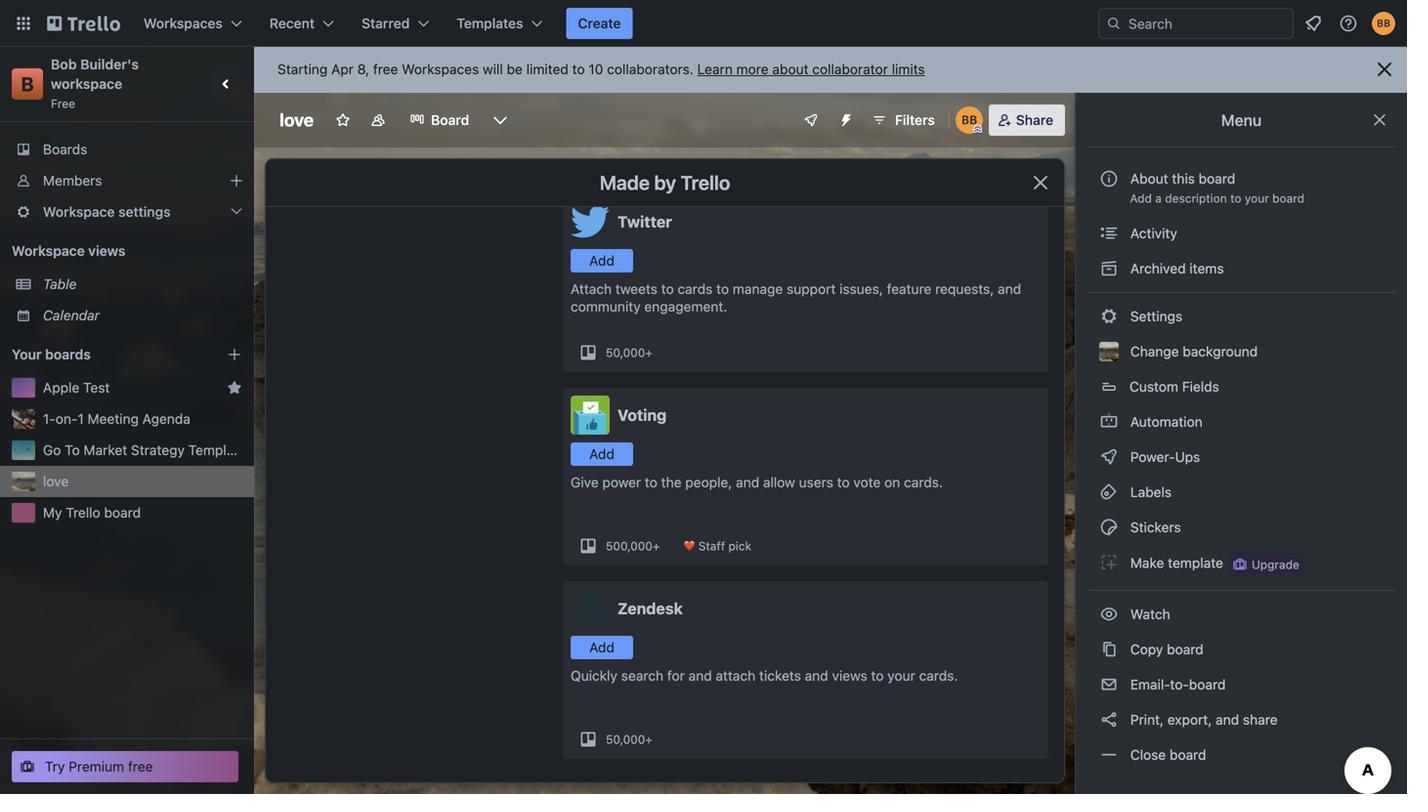 Task type: locate. For each thing, give the bounding box(es) containing it.
board up to-
[[1167, 642, 1204, 658]]

1 horizontal spatial free
[[373, 61, 398, 77]]

1-
[[43, 411, 56, 427]]

views right tickets
[[832, 668, 868, 684]]

b link
[[12, 68, 43, 100]]

1 sm image from the top
[[1100, 224, 1119, 243]]

workspace visible image
[[371, 112, 386, 128]]

filters
[[896, 112, 935, 128]]

and
[[998, 281, 1022, 297], [736, 475, 760, 491], [689, 668, 712, 684], [805, 668, 829, 684], [1216, 712, 1240, 728]]

sm image left 'make'
[[1100, 553, 1119, 573]]

sm image left print,
[[1100, 711, 1119, 730]]

add button up give
[[571, 443, 634, 466]]

0 horizontal spatial workspaces
[[144, 15, 223, 31]]

sm image inside the close board link
[[1100, 746, 1119, 766]]

add button
[[571, 249, 634, 273], [571, 443, 634, 466], [571, 636, 634, 660]]

8 sm image from the top
[[1100, 676, 1119, 695]]

members
[[43, 173, 102, 189]]

board link
[[398, 105, 481, 136]]

1 vertical spatial your
[[888, 668, 916, 684]]

attach
[[571, 281, 612, 297]]

sm image inside power-ups link
[[1100, 448, 1119, 467]]

+ left ❤️
[[653, 540, 660, 553]]

automation
[[1127, 414, 1203, 430]]

power-
[[1131, 449, 1176, 465]]

sm image left the email-
[[1100, 676, 1119, 695]]

0 vertical spatial add button
[[571, 249, 634, 273]]

trello right the my
[[66, 505, 100, 521]]

power ups image
[[804, 112, 819, 128]]

sm image for automation
[[1100, 413, 1119, 432]]

sm image inside automation link
[[1100, 413, 1119, 432]]

1 add button from the top
[[571, 249, 634, 273]]

workspace inside popup button
[[43, 204, 115, 220]]

allow
[[763, 475, 796, 491]]

trello right by
[[681, 171, 731, 194]]

sm image inside print, export, and share link
[[1100, 711, 1119, 730]]

sm image inside archived items link
[[1100, 259, 1119, 279]]

add button for zendesk
[[571, 636, 634, 660]]

sm image for labels
[[1100, 483, 1119, 503]]

print, export, and share
[[1127, 712, 1278, 728]]

views down workspace settings
[[88, 243, 125, 259]]

4 sm image from the top
[[1100, 483, 1119, 503]]

copy
[[1131, 642, 1164, 658]]

add button up attach
[[571, 249, 634, 273]]

test
[[83, 380, 110, 396]]

to right 'cards'
[[717, 281, 729, 297]]

to
[[573, 61, 585, 77], [1231, 192, 1242, 205], [662, 281, 674, 297], [717, 281, 729, 297], [645, 475, 658, 491], [837, 475, 850, 491], [872, 668, 884, 684]]

sm image left the settings
[[1100, 307, 1119, 327]]

1 vertical spatial free
[[128, 759, 153, 775]]

premium
[[69, 759, 124, 775]]

sm image left 'archived'
[[1100, 259, 1119, 279]]

50,000 down community
[[606, 346, 646, 360]]

change background
[[1127, 344, 1258, 360]]

strategy
[[131, 442, 185, 459]]

voting
[[618, 406, 667, 425]]

1 horizontal spatial views
[[832, 668, 868, 684]]

my trello board link
[[43, 503, 242, 523]]

and right for
[[689, 668, 712, 684]]

learn
[[698, 61, 733, 77]]

❤️ staff pick
[[684, 540, 752, 553]]

0 vertical spatial love
[[280, 109, 314, 131]]

share button
[[989, 105, 1066, 136]]

add inside about this board add a description to your board
[[1131, 192, 1153, 205]]

sm image inside 'watch' "link"
[[1100, 605, 1119, 625]]

+ for twitter
[[646, 346, 653, 360]]

template
[[188, 442, 246, 459]]

50,000 + down search
[[606, 733, 653, 747]]

sm image left watch
[[1100, 605, 1119, 625]]

0 vertical spatial views
[[88, 243, 125, 259]]

bob
[[51, 56, 77, 72]]

love left star or unstar board icon on the top left
[[280, 109, 314, 131]]

sm image left labels
[[1100, 483, 1119, 503]]

calendar
[[43, 307, 100, 324]]

go to market strategy template link
[[43, 441, 246, 460]]

0 horizontal spatial trello
[[66, 505, 100, 521]]

1 vertical spatial workspaces
[[402, 61, 479, 77]]

50,000 for zendesk
[[606, 733, 646, 747]]

apr
[[331, 61, 354, 77]]

share
[[1017, 112, 1054, 128]]

2 vertical spatial +
[[646, 733, 653, 747]]

sm image for make template
[[1100, 553, 1119, 573]]

workspaces up workspace navigation collapse icon
[[144, 15, 223, 31]]

sm image left copy
[[1100, 640, 1119, 660]]

market
[[84, 442, 127, 459]]

workspace settings button
[[0, 197, 254, 228]]

email-to-board link
[[1088, 670, 1396, 701]]

sm image left the close
[[1100, 746, 1119, 766]]

recent button
[[258, 8, 346, 39]]

3 sm image from the top
[[1100, 553, 1119, 573]]

sm image left the activity
[[1100, 224, 1119, 243]]

sm image for print, export, and share
[[1100, 711, 1119, 730]]

1 horizontal spatial your
[[1245, 192, 1270, 205]]

1 vertical spatial views
[[832, 668, 868, 684]]

add button for twitter
[[571, 249, 634, 273]]

9 sm image from the top
[[1100, 746, 1119, 766]]

add left a
[[1131, 192, 1153, 205]]

2 50,000 from the top
[[606, 733, 646, 747]]

to up the engagement. on the top of page
[[662, 281, 674, 297]]

2 vertical spatial add button
[[571, 636, 634, 660]]

2 sm image from the top
[[1100, 413, 1119, 432]]

1 50,000 + from the top
[[606, 346, 653, 360]]

learn more about collaborator limits link
[[698, 61, 926, 77]]

boards
[[45, 347, 91, 363]]

watch link
[[1088, 599, 1396, 631]]

Board name text field
[[270, 105, 324, 136]]

users
[[799, 475, 834, 491]]

to up activity link
[[1231, 192, 1242, 205]]

sm image inside the settings link
[[1100, 307, 1119, 327]]

0 horizontal spatial views
[[88, 243, 125, 259]]

collaborators.
[[607, 61, 694, 77]]

free right 8,
[[373, 61, 398, 77]]

3 add button from the top
[[571, 636, 634, 660]]

1 vertical spatial 50,000 +
[[606, 733, 653, 747]]

automation link
[[1088, 407, 1396, 438]]

email-to-board
[[1127, 677, 1226, 693]]

workspace up 'table' at top left
[[12, 243, 85, 259]]

sm image left "power-"
[[1100, 448, 1119, 467]]

1 horizontal spatial love
[[280, 109, 314, 131]]

1 vertical spatial 50,000
[[606, 733, 646, 747]]

archived items
[[1127, 261, 1225, 277]]

0 vertical spatial 50,000 +
[[606, 346, 653, 360]]

star or unstar board image
[[335, 112, 351, 128]]

sm image left stickers on the bottom
[[1100, 518, 1119, 538]]

0 vertical spatial +
[[646, 346, 653, 360]]

go to market strategy template
[[43, 442, 246, 459]]

email-
[[1131, 677, 1171, 693]]

free right premium
[[128, 759, 153, 775]]

sm image
[[1100, 224, 1119, 243], [1100, 413, 1119, 432], [1100, 553, 1119, 573], [1100, 711, 1119, 730]]

1 vertical spatial add button
[[571, 443, 634, 466]]

apple test
[[43, 380, 110, 396]]

0 vertical spatial your
[[1245, 192, 1270, 205]]

add button up quickly
[[571, 636, 634, 660]]

0 vertical spatial workspaces
[[144, 15, 223, 31]]

50,000 + down community
[[606, 346, 653, 360]]

board
[[1199, 171, 1236, 187], [1273, 192, 1305, 205], [104, 505, 141, 521], [1167, 642, 1204, 658], [1190, 677, 1226, 693], [1170, 747, 1207, 764]]

sm image left automation
[[1100, 413, 1119, 432]]

background
[[1183, 344, 1258, 360]]

1 horizontal spatial trello
[[681, 171, 731, 194]]

free
[[373, 61, 398, 77], [128, 759, 153, 775]]

sm image inside "stickers" link
[[1100, 518, 1119, 538]]

b
[[21, 72, 34, 95]]

3 sm image from the top
[[1100, 448, 1119, 467]]

4 sm image from the top
[[1100, 711, 1119, 730]]

make
[[1131, 555, 1165, 572]]

to left 10
[[573, 61, 585, 77]]

try premium free
[[45, 759, 153, 775]]

workspace settings
[[43, 204, 171, 220]]

0 notifications image
[[1302, 12, 1326, 35]]

1 vertical spatial workspace
[[12, 243, 85, 259]]

sm image for email-to-board
[[1100, 676, 1119, 695]]

6 sm image from the top
[[1100, 605, 1119, 625]]

0 horizontal spatial free
[[128, 759, 153, 775]]

sm image inside email-to-board link
[[1100, 676, 1119, 695]]

try
[[45, 759, 65, 775]]

+ down the engagement. on the top of page
[[646, 346, 653, 360]]

starred
[[362, 15, 410, 31]]

trello
[[681, 171, 731, 194], [66, 505, 100, 521]]

sm image inside copy board link
[[1100, 640, 1119, 660]]

bob builder (bobbuilder40) image
[[956, 107, 983, 134]]

add up attach
[[590, 253, 615, 269]]

+ down search
[[646, 733, 653, 747]]

workspace down members on the top of page
[[43, 204, 115, 220]]

sm image for copy board
[[1100, 640, 1119, 660]]

create button
[[566, 8, 633, 39]]

twitter
[[618, 213, 672, 231]]

0 vertical spatial cards.
[[904, 475, 943, 491]]

1 50,000 from the top
[[606, 346, 646, 360]]

0 horizontal spatial love
[[43, 474, 69, 490]]

about this board add a description to your board
[[1131, 171, 1305, 205]]

0 vertical spatial 50,000
[[606, 346, 646, 360]]

50,000
[[606, 346, 646, 360], [606, 733, 646, 747]]

workspaces up board link
[[402, 61, 479, 77]]

5 sm image from the top
[[1100, 518, 1119, 538]]

settings link
[[1088, 301, 1396, 332]]

recent
[[270, 15, 315, 31]]

automation image
[[831, 105, 858, 132]]

sm image inside activity link
[[1100, 224, 1119, 243]]

by
[[655, 171, 677, 194]]

add up quickly
[[590, 640, 615, 656]]

vote
[[854, 475, 881, 491]]

upgrade button
[[1229, 553, 1304, 577]]

0 vertical spatial workspace
[[43, 204, 115, 220]]

workspace
[[43, 204, 115, 220], [12, 243, 85, 259]]

love up the my
[[43, 474, 69, 490]]

pick
[[729, 540, 752, 553]]

1 sm image from the top
[[1100, 259, 1119, 279]]

50,000 down search
[[606, 733, 646, 747]]

Search field
[[1122, 9, 1293, 38]]

board up activity link
[[1273, 192, 1305, 205]]

1 vertical spatial +
[[653, 540, 660, 553]]

sm image inside labels "link"
[[1100, 483, 1119, 503]]

workspace for workspace views
[[12, 243, 85, 259]]

0 vertical spatial free
[[373, 61, 398, 77]]

open information menu image
[[1339, 14, 1359, 33]]

sm image
[[1100, 259, 1119, 279], [1100, 307, 1119, 327], [1100, 448, 1119, 467], [1100, 483, 1119, 503], [1100, 518, 1119, 538], [1100, 605, 1119, 625], [1100, 640, 1119, 660], [1100, 676, 1119, 695], [1100, 746, 1119, 766]]

2 add button from the top
[[571, 443, 634, 466]]

requests,
[[936, 281, 995, 297]]

and right requests,
[[998, 281, 1022, 297]]

1 vertical spatial trello
[[66, 505, 100, 521]]

2 sm image from the top
[[1100, 307, 1119, 327]]

2 50,000 + from the top
[[606, 733, 653, 747]]

add up give
[[590, 446, 615, 462]]

8,
[[358, 61, 370, 77]]

board down love link
[[104, 505, 141, 521]]

7 sm image from the top
[[1100, 640, 1119, 660]]

your
[[1245, 192, 1270, 205], [888, 668, 916, 684]]

back to home image
[[47, 8, 120, 39]]

to-
[[1171, 677, 1190, 693]]

issues,
[[840, 281, 884, 297]]



Task type: describe. For each thing, give the bounding box(es) containing it.
1 horizontal spatial workspaces
[[402, 61, 479, 77]]

builder's
[[80, 56, 139, 72]]

sm image for close board
[[1100, 746, 1119, 766]]

❤️
[[684, 540, 696, 553]]

custom fields button
[[1088, 372, 1396, 403]]

search image
[[1107, 16, 1122, 31]]

board down export,
[[1170, 747, 1207, 764]]

bob builder (bobbuilder40) image
[[1373, 12, 1396, 35]]

attach tweets to cards to manage support issues, feature requests, and community engagement.
[[571, 281, 1022, 315]]

add for zendesk
[[590, 640, 615, 656]]

settings
[[118, 204, 171, 220]]

try premium free button
[[12, 752, 239, 783]]

print, export, and share link
[[1088, 705, 1396, 736]]

fields
[[1183, 379, 1220, 395]]

board up description
[[1199, 171, 1236, 187]]

my
[[43, 505, 62, 521]]

meeting
[[88, 411, 139, 427]]

your boards
[[12, 347, 91, 363]]

give
[[571, 475, 599, 491]]

the
[[662, 475, 682, 491]]

archived
[[1131, 261, 1186, 277]]

about
[[773, 61, 809, 77]]

1-on-1 meeting agenda link
[[43, 410, 242, 429]]

10
[[589, 61, 604, 77]]

love inside text field
[[280, 109, 314, 131]]

zendesk
[[618, 600, 683, 618]]

1 vertical spatial love
[[43, 474, 69, 490]]

and inside the attach tweets to cards to manage support issues, feature requests, and community engagement.
[[998, 281, 1022, 297]]

sm image for archived items
[[1100, 259, 1119, 279]]

limits
[[892, 61, 926, 77]]

free
[[51, 97, 75, 110]]

sm image for watch
[[1100, 605, 1119, 625]]

workspaces button
[[132, 8, 254, 39]]

workspace for workspace settings
[[43, 204, 115, 220]]

starred button
[[350, 8, 441, 39]]

tweets
[[616, 281, 658, 297]]

50,000 + for zendesk
[[606, 733, 653, 747]]

make template
[[1127, 555, 1224, 572]]

primary element
[[0, 0, 1408, 47]]

boards link
[[0, 134, 254, 165]]

for
[[668, 668, 685, 684]]

500,000
[[606, 540, 653, 553]]

members link
[[0, 165, 254, 197]]

close
[[1131, 747, 1167, 764]]

close board link
[[1088, 740, 1396, 771]]

support
[[787, 281, 836, 297]]

manage
[[733, 281, 783, 297]]

my trello board
[[43, 505, 141, 521]]

ups
[[1176, 449, 1201, 465]]

labels
[[1127, 484, 1172, 501]]

attach
[[716, 668, 756, 684]]

power-ups
[[1127, 449, 1205, 465]]

love link
[[43, 472, 242, 492]]

copy board link
[[1088, 634, 1396, 666]]

trello inside my trello board link
[[66, 505, 100, 521]]

print,
[[1131, 712, 1164, 728]]

boards
[[43, 141, 87, 157]]

workspaces inside workspaces popup button
[[144, 15, 223, 31]]

description
[[1166, 192, 1228, 205]]

sm image for settings
[[1100, 307, 1119, 327]]

to right tickets
[[872, 668, 884, 684]]

templates
[[457, 15, 523, 31]]

this member is an admin of this board. image
[[974, 125, 982, 134]]

export,
[[1168, 712, 1213, 728]]

will
[[483, 61, 503, 77]]

made by trello
[[600, 171, 731, 194]]

your inside about this board add a description to your board
[[1245, 192, 1270, 205]]

templates button
[[445, 8, 555, 39]]

on-
[[56, 411, 78, 427]]

50,000 for twitter
[[606, 346, 646, 360]]

settings
[[1127, 308, 1183, 325]]

on
[[885, 475, 901, 491]]

custom
[[1130, 379, 1179, 395]]

be
[[507, 61, 523, 77]]

activity
[[1127, 225, 1178, 241]]

and right tickets
[[805, 668, 829, 684]]

workspace
[[51, 76, 122, 92]]

a
[[1156, 192, 1162, 205]]

search
[[622, 668, 664, 684]]

activity link
[[1088, 218, 1396, 249]]

share
[[1243, 712, 1278, 728]]

bob builder's workspace free
[[51, 56, 142, 110]]

go
[[43, 442, 61, 459]]

0 vertical spatial trello
[[681, 171, 731, 194]]

and left the 'share'
[[1216, 712, 1240, 728]]

starting
[[278, 61, 328, 77]]

+ for zendesk
[[646, 733, 653, 747]]

to
[[65, 442, 80, 459]]

1 vertical spatial cards.
[[920, 668, 958, 684]]

0 horizontal spatial your
[[888, 668, 916, 684]]

stickers link
[[1088, 512, 1396, 544]]

1
[[78, 411, 84, 427]]

copy board
[[1127, 642, 1204, 658]]

board up the print, export, and share
[[1190, 677, 1226, 693]]

give power to the people, and allow users to vote on cards.
[[571, 475, 943, 491]]

calendar link
[[43, 306, 242, 326]]

this
[[1173, 171, 1196, 187]]

sm image for activity
[[1100, 224, 1119, 243]]

to inside about this board add a description to your board
[[1231, 192, 1242, 205]]

sm image for power-ups
[[1100, 448, 1119, 467]]

500,000 +
[[606, 540, 660, 553]]

watch
[[1127, 607, 1175, 623]]

add button for voting
[[571, 443, 634, 466]]

made
[[600, 171, 650, 194]]

labels link
[[1088, 477, 1396, 508]]

change background link
[[1088, 336, 1396, 368]]

to left the
[[645, 475, 658, 491]]

add for twitter
[[590, 253, 615, 269]]

add board image
[[227, 347, 242, 363]]

sm image for stickers
[[1100, 518, 1119, 538]]

your boards with 5 items element
[[12, 343, 197, 367]]

customize views image
[[491, 110, 510, 130]]

starred icon image
[[227, 380, 242, 396]]

1-on-1 meeting agenda
[[43, 411, 191, 427]]

50,000 + for twitter
[[606, 346, 653, 360]]

free inside 'button'
[[128, 759, 153, 775]]

bob builder's workspace link
[[51, 56, 142, 92]]

to left vote on the bottom right of the page
[[837, 475, 850, 491]]

workspace views
[[12, 243, 125, 259]]

add for voting
[[590, 446, 615, 462]]

and left allow
[[736, 475, 760, 491]]

workspace navigation collapse icon image
[[213, 70, 241, 98]]

board
[[431, 112, 469, 128]]



Task type: vqa. For each thing, say whether or not it's contained in the screenshot.
Close board sm icon
yes



